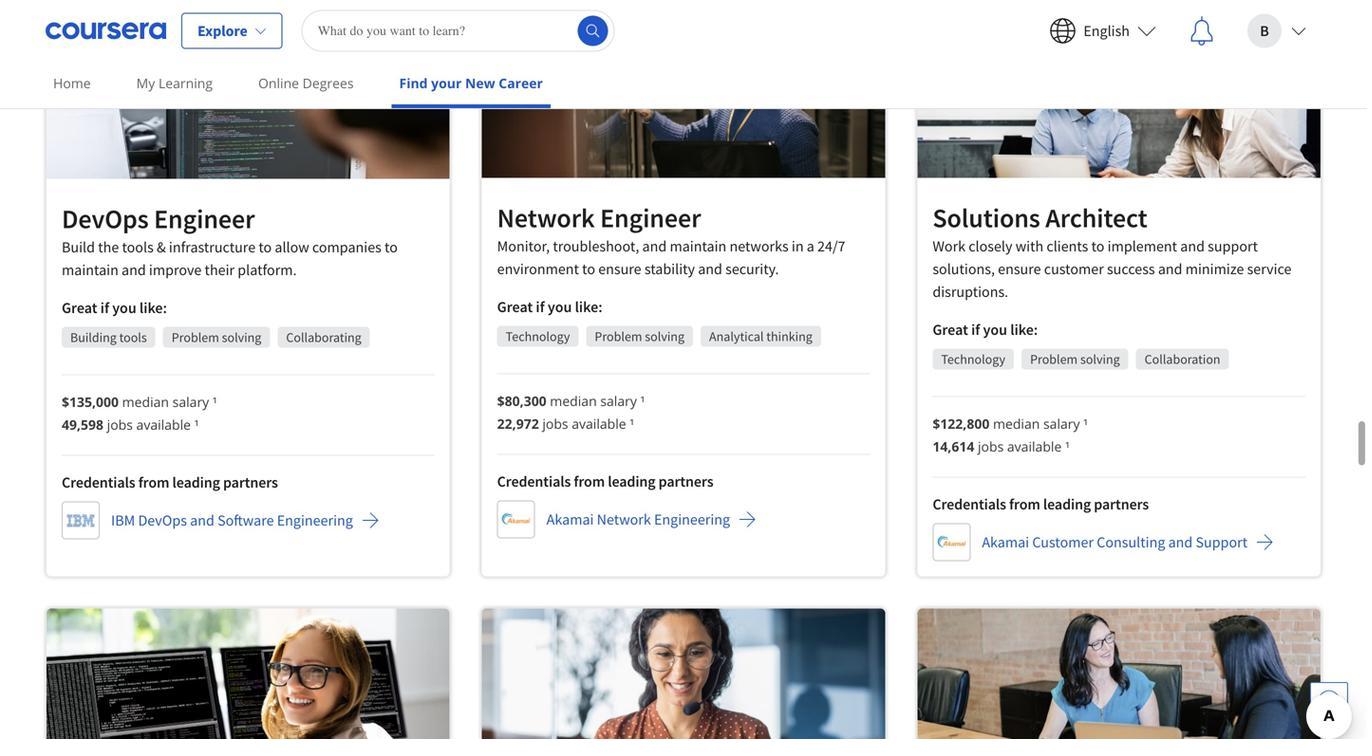 Task type: vqa. For each thing, say whether or not it's contained in the screenshot.


Task type: describe. For each thing, give the bounding box(es) containing it.
customer
[[1032, 533, 1094, 552]]

b
[[1260, 21, 1269, 40]]

akamai customer consulting and support link
[[933, 524, 1274, 562]]

jobs for solutions
[[978, 438, 1004, 456]]

success
[[1107, 260, 1155, 279]]

consulting
[[1097, 533, 1165, 552]]

b button
[[1232, 0, 1322, 61]]

monitor,
[[497, 237, 550, 256]]

build
[[62, 238, 95, 257]]

work
[[933, 237, 966, 256]]

degrees
[[303, 74, 354, 92]]

coursera image
[[46, 16, 166, 46]]

jobs for devops
[[107, 416, 133, 434]]

find your new career
[[399, 74, 543, 92]]

my learning
[[136, 74, 213, 92]]

technology for network
[[506, 328, 570, 345]]

engineering inside ibm devops and software engineering link
[[277, 511, 353, 530]]

from for network
[[574, 472, 605, 491]]

like: for devops
[[139, 299, 167, 318]]

find your new career link
[[392, 62, 551, 108]]

from for devops
[[138, 473, 169, 492]]

allow
[[275, 238, 309, 257]]

available for network
[[572, 415, 626, 433]]

devops engineer build the tools & infrastructure to allow companies to maintain and improve their platform.
[[62, 202, 398, 280]]

and left software
[[190, 511, 214, 530]]

if for solutions architect
[[971, 320, 980, 339]]

ibm devops and software engineering link
[[62, 502, 380, 540]]

analytical
[[709, 328, 764, 345]]

problem solving for solutions
[[1030, 351, 1120, 368]]

home
[[53, 74, 91, 92]]

partners for devops engineer
[[223, 473, 278, 492]]

support
[[1208, 237, 1258, 256]]

if for devops engineer
[[100, 299, 109, 318]]

24/7
[[817, 237, 845, 256]]

partners for solutions architect
[[1094, 495, 1149, 514]]

from for solutions
[[1009, 495, 1040, 514]]

$80,300 median salary ¹ 22,972 jobs available ¹
[[497, 392, 645, 433]]

my
[[136, 74, 155, 92]]

companies
[[312, 238, 382, 257]]

help center image
[[1318, 690, 1340, 713]]

great if you like: for devops
[[62, 299, 167, 318]]

credentials for network engineer
[[497, 472, 571, 491]]

great for devops engineer
[[62, 299, 97, 318]]

explore
[[197, 21, 247, 40]]

$135,000 median salary ¹ 49,598 jobs available ¹
[[62, 393, 217, 434]]

and down implement
[[1158, 260, 1182, 279]]

$122,800
[[933, 415, 990, 433]]

collaborating
[[286, 329, 361, 346]]

available for solutions
[[1007, 438, 1062, 456]]

your
[[431, 74, 462, 92]]

1 vertical spatial tools
[[119, 329, 147, 346]]

learning
[[159, 74, 213, 92]]

environment
[[497, 260, 579, 279]]

ensure inside the solutions architect work closely with clients to implement and support solutions, ensure customer success and minimize service disruptions.
[[998, 260, 1041, 279]]

problem solving for devops
[[172, 329, 261, 346]]

implement
[[1108, 237, 1177, 256]]

leading for devops
[[172, 473, 220, 492]]

22,972
[[497, 415, 539, 433]]

career
[[499, 74, 543, 92]]

thinking
[[766, 328, 813, 345]]

1 vertical spatial devops
[[138, 511, 187, 530]]

leading for solutions
[[1043, 495, 1091, 514]]

clients
[[1047, 237, 1088, 256]]

customer
[[1044, 260, 1104, 279]]

analytical thinking
[[709, 328, 813, 345]]

service
[[1247, 260, 1292, 279]]

to up platform.
[[259, 238, 272, 257]]

english button
[[1034, 0, 1172, 61]]

akamai network engineering link
[[497, 501, 757, 539]]

akamai for solutions
[[982, 533, 1029, 552]]

collaboration
[[1145, 351, 1220, 368]]

stability
[[644, 260, 695, 279]]

&
[[157, 238, 166, 257]]

credentials for devops engineer
[[62, 473, 135, 492]]

my learning link
[[129, 62, 220, 104]]

in
[[792, 237, 804, 256]]

$122,800 median salary ¹ 14,614 jobs available ¹
[[933, 415, 1088, 456]]

credentials from leading partners for devops
[[62, 473, 278, 492]]

ibm
[[111, 511, 135, 530]]

solutions,
[[933, 260, 995, 279]]

engineering inside 'akamai network engineering' 'link'
[[654, 510, 730, 529]]

platform.
[[238, 261, 297, 280]]

like: for network
[[575, 298, 602, 317]]

online degrees link
[[251, 62, 361, 104]]

data warehouse developer image
[[47, 609, 450, 740]]

solutions architect work closely with clients to implement and support solutions, ensure customer success and minimize service disruptions.
[[933, 201, 1292, 301]]

maintain inside network engineer monitor, troubleshoot, and maintain networks in a 24/7 environment to ensure stability and security.
[[670, 237, 727, 256]]

network engineer monitor, troubleshoot, and maintain networks in a 24/7 environment to ensure stability and security.
[[497, 201, 845, 279]]

median for network
[[550, 392, 597, 410]]

solving for solutions architect
[[1080, 351, 1120, 368]]

to right companies
[[385, 238, 398, 257]]



Task type: locate. For each thing, give the bounding box(es) containing it.
0 horizontal spatial solving
[[222, 329, 261, 346]]

engineer up infrastructure
[[154, 202, 255, 235]]

akamai network engineering
[[547, 510, 730, 529]]

median inside $122,800 median salary ¹ 14,614 jobs available ¹
[[993, 415, 1040, 433]]

minimize
[[1185, 260, 1244, 279]]

and inside devops engineer build the tools & infrastructure to allow companies to maintain and improve their platform.
[[122, 261, 146, 280]]

0 vertical spatial technology
[[506, 328, 570, 345]]

credentials from leading partners up customer
[[933, 495, 1149, 514]]

1 vertical spatial maintain
[[62, 261, 119, 280]]

2 horizontal spatial median
[[993, 415, 1040, 433]]

0 horizontal spatial akamai
[[547, 510, 594, 529]]

available right the 22,972
[[572, 415, 626, 433]]

network inside 'akamai network engineering' 'link'
[[597, 510, 651, 529]]

explore button
[[181, 13, 283, 49]]

credentials from leading partners up ibm
[[62, 473, 278, 492]]

available right 14,614
[[1007, 438, 1062, 456]]

1 horizontal spatial median
[[550, 392, 597, 410]]

¹
[[640, 392, 645, 410], [213, 393, 217, 411], [630, 415, 634, 433], [1083, 415, 1088, 433], [194, 416, 199, 434], [1065, 438, 1070, 456]]

2 horizontal spatial leading
[[1043, 495, 1091, 514]]

1 horizontal spatial solving
[[645, 328, 685, 345]]

available for devops
[[136, 416, 191, 434]]

leading up ibm devops and software engineering link
[[172, 473, 220, 492]]

2 horizontal spatial like:
[[1010, 320, 1038, 339]]

tools right building
[[119, 329, 147, 346]]

1 vertical spatial network
[[597, 510, 651, 529]]

0 horizontal spatial like:
[[139, 299, 167, 318]]

ensure down troubleshoot,
[[598, 260, 641, 279]]

median for devops
[[122, 393, 169, 411]]

credentials from leading partners
[[497, 472, 713, 491], [62, 473, 278, 492], [933, 495, 1149, 514]]

devops right ibm
[[138, 511, 187, 530]]

engineer for network engineer
[[600, 201, 701, 235]]

problem solving down customer
[[1030, 351, 1120, 368]]

1 horizontal spatial ensure
[[998, 260, 1041, 279]]

partners up software
[[223, 473, 278, 492]]

solving for devops engineer
[[222, 329, 261, 346]]

0 horizontal spatial network
[[497, 201, 595, 235]]

0 horizontal spatial great if you like:
[[62, 299, 167, 318]]

disruptions.
[[933, 282, 1008, 301]]

building
[[70, 329, 117, 346]]

0 horizontal spatial partners
[[223, 473, 278, 492]]

1 ensure from the left
[[598, 260, 641, 279]]

credentials from leading partners up 'akamai network engineering' 'link'
[[497, 472, 713, 491]]

great for solutions architect
[[933, 320, 968, 339]]

closely
[[969, 237, 1012, 256]]

2 horizontal spatial credentials from leading partners
[[933, 495, 1149, 514]]

0 horizontal spatial great
[[62, 299, 97, 318]]

technology for solutions
[[941, 351, 1005, 368]]

akamai
[[547, 510, 594, 529], [982, 533, 1029, 552]]

0 horizontal spatial problem solving
[[172, 329, 261, 346]]

engineer
[[600, 201, 701, 235], [154, 202, 255, 235]]

from down $135,000 median salary ¹ 49,598 jobs available ¹ at the bottom of the page
[[138, 473, 169, 492]]

credentials for solutions architect
[[933, 495, 1006, 514]]

median inside $80,300 median salary ¹ 22,972 jobs available ¹
[[550, 392, 597, 410]]

engineering
[[654, 510, 730, 529], [277, 511, 353, 530]]

if up building tools
[[100, 299, 109, 318]]

median
[[550, 392, 597, 410], [122, 393, 169, 411], [993, 415, 1040, 433]]

leading up 'akamai network engineering' 'link'
[[608, 472, 656, 491]]

0 horizontal spatial problem
[[172, 329, 219, 346]]

median inside $135,000 median salary ¹ 49,598 jobs available ¹
[[122, 393, 169, 411]]

devops up the
[[62, 202, 149, 235]]

network inside network engineer monitor, troubleshoot, and maintain networks in a 24/7 environment to ensure stability and security.
[[497, 201, 595, 235]]

partners up akamai network engineering at the bottom of the page
[[658, 472, 713, 491]]

you down disruptions.
[[983, 320, 1007, 339]]

engineer inside devops engineer build the tools & infrastructure to allow companies to maintain and improve their platform.
[[154, 202, 255, 235]]

great if you like: up building tools
[[62, 299, 167, 318]]

support
[[1196, 533, 1248, 552]]

great for network engineer
[[497, 298, 533, 317]]

ensure down with
[[998, 260, 1041, 279]]

0 vertical spatial network
[[497, 201, 595, 235]]

1 horizontal spatial from
[[574, 472, 605, 491]]

you for devops
[[112, 299, 136, 318]]

and
[[642, 237, 667, 256], [1180, 237, 1205, 256], [698, 260, 722, 279], [1158, 260, 1182, 279], [122, 261, 146, 280], [190, 511, 214, 530], [1168, 533, 1193, 552]]

14,614
[[933, 438, 974, 456]]

available inside $135,000 median salary ¹ 49,598 jobs available ¹
[[136, 416, 191, 434]]

maintain up "stability"
[[670, 237, 727, 256]]

their
[[205, 261, 235, 280]]

2 horizontal spatial jobs
[[978, 438, 1004, 456]]

software
[[217, 511, 274, 530]]

solutions
[[933, 201, 1040, 235]]

and up minimize
[[1180, 237, 1205, 256]]

median for solutions
[[993, 415, 1040, 433]]

engineer for devops engineer
[[154, 202, 255, 235]]

1 horizontal spatial you
[[548, 298, 572, 317]]

maintain
[[670, 237, 727, 256], [62, 261, 119, 280]]

1 horizontal spatial like:
[[575, 298, 602, 317]]

if down disruptions.
[[971, 320, 980, 339]]

solving left collaboration
[[1080, 351, 1120, 368]]

new
[[465, 74, 495, 92]]

0 vertical spatial maintain
[[670, 237, 727, 256]]

0 horizontal spatial salary
[[172, 393, 209, 411]]

0 horizontal spatial engineering
[[277, 511, 353, 530]]

salary for network
[[600, 392, 637, 410]]

you
[[548, 298, 572, 317], [112, 299, 136, 318], [983, 320, 1007, 339]]

2 horizontal spatial problem solving
[[1030, 351, 1120, 368]]

$135,000
[[62, 393, 119, 411]]

to down troubleshoot,
[[582, 260, 595, 279]]

home link
[[46, 62, 98, 104]]

you down environment
[[548, 298, 572, 317]]

partners
[[658, 472, 713, 491], [223, 473, 278, 492], [1094, 495, 1149, 514]]

2 horizontal spatial great
[[933, 320, 968, 339]]

jobs right the 22,972
[[542, 415, 568, 433]]

median right $122,800
[[993, 415, 1040, 433]]

from up 'akamai network engineering' 'link'
[[574, 472, 605, 491]]

credentials from leading partners for solutions
[[933, 495, 1149, 514]]

0 horizontal spatial credentials
[[62, 473, 135, 492]]

technology up '$80,300'
[[506, 328, 570, 345]]

tools inside devops engineer build the tools & infrastructure to allow companies to maintain and improve their platform.
[[122, 238, 154, 257]]

like: down the improve
[[139, 299, 167, 318]]

akamai for network
[[547, 510, 594, 529]]

What do you want to learn? text field
[[302, 10, 615, 52]]

and left the improve
[[122, 261, 146, 280]]

building tools
[[70, 329, 147, 346]]

0 horizontal spatial ensure
[[598, 260, 641, 279]]

great
[[497, 298, 533, 317], [62, 299, 97, 318], [933, 320, 968, 339]]

median right the $135,000
[[122, 393, 169, 411]]

like: down with
[[1010, 320, 1038, 339]]

problem for solutions
[[1030, 351, 1078, 368]]

0 horizontal spatial you
[[112, 299, 136, 318]]

2 horizontal spatial salary
[[1043, 415, 1080, 433]]

salary
[[600, 392, 637, 410], [172, 393, 209, 411], [1043, 415, 1080, 433]]

the
[[98, 238, 119, 257]]

problem solving down the their
[[172, 329, 261, 346]]

1 horizontal spatial technology
[[941, 351, 1005, 368]]

2 ensure from the left
[[998, 260, 1041, 279]]

1 horizontal spatial credentials
[[497, 472, 571, 491]]

maintain inside devops engineer build the tools & infrastructure to allow companies to maintain and improve their platform.
[[62, 261, 119, 280]]

and up "stability"
[[642, 237, 667, 256]]

2 horizontal spatial credentials
[[933, 495, 1006, 514]]

1 horizontal spatial great if you like:
[[497, 298, 602, 317]]

partners up akamai customer consulting and support
[[1094, 495, 1149, 514]]

networks
[[730, 237, 789, 256]]

0 horizontal spatial leading
[[172, 473, 220, 492]]

engineer inside network engineer monitor, troubleshoot, and maintain networks in a 24/7 environment to ensure stability and security.
[[600, 201, 701, 235]]

if for network engineer
[[536, 298, 545, 317]]

0 vertical spatial devops
[[62, 202, 149, 235]]

0 horizontal spatial jobs
[[107, 416, 133, 434]]

1 horizontal spatial partners
[[658, 472, 713, 491]]

salary inside $80,300 median salary ¹ 22,972 jobs available ¹
[[600, 392, 637, 410]]

problem up $122,800 median salary ¹ 14,614 jobs available ¹
[[1030, 351, 1078, 368]]

tools
[[122, 238, 154, 257], [119, 329, 147, 346]]

partners for network engineer
[[658, 472, 713, 491]]

0 horizontal spatial median
[[122, 393, 169, 411]]

0 vertical spatial akamai
[[547, 510, 594, 529]]

leading
[[608, 472, 656, 491], [172, 473, 220, 492], [1043, 495, 1091, 514]]

0 horizontal spatial if
[[100, 299, 109, 318]]

1 horizontal spatial engineer
[[600, 201, 701, 235]]

if
[[536, 298, 545, 317], [100, 299, 109, 318], [971, 320, 980, 339]]

2 horizontal spatial partners
[[1094, 495, 1149, 514]]

ibm devops and software engineering
[[111, 511, 353, 530]]

2 horizontal spatial from
[[1009, 495, 1040, 514]]

1 horizontal spatial network
[[597, 510, 651, 529]]

online degrees
[[258, 74, 354, 92]]

great down disruptions.
[[933, 320, 968, 339]]

devops
[[62, 202, 149, 235], [138, 511, 187, 530]]

english
[[1084, 21, 1130, 40]]

problem solving
[[595, 328, 685, 345], [172, 329, 261, 346], [1030, 351, 1120, 368]]

ensure inside network engineer monitor, troubleshoot, and maintain networks in a 24/7 environment to ensure stability and security.
[[598, 260, 641, 279]]

problem up $80,300 median salary ¹ 22,972 jobs available ¹
[[595, 328, 642, 345]]

jobs right 14,614
[[978, 438, 1004, 456]]

jobs inside $135,000 median salary ¹ 49,598 jobs available ¹
[[107, 416, 133, 434]]

security.
[[725, 260, 779, 279]]

from
[[574, 472, 605, 491], [138, 473, 169, 492], [1009, 495, 1040, 514]]

find
[[399, 74, 428, 92]]

technology up $122,800
[[941, 351, 1005, 368]]

credentials from leading partners for network
[[497, 472, 713, 491]]

jobs inside $80,300 median salary ¹ 22,972 jobs available ¹
[[542, 415, 568, 433]]

1 horizontal spatial problem solving
[[595, 328, 685, 345]]

technology
[[506, 328, 570, 345], [941, 351, 1005, 368]]

1 vertical spatial akamai
[[982, 533, 1029, 552]]

salary inside $122,800 median salary ¹ 14,614 jobs available ¹
[[1043, 415, 1080, 433]]

to inside the solutions architect work closely with clients to implement and support solutions, ensure customer success and minimize service disruptions.
[[1091, 237, 1105, 256]]

great if you like:
[[497, 298, 602, 317], [62, 299, 167, 318], [933, 320, 1038, 339]]

median right '$80,300'
[[550, 392, 597, 410]]

1 horizontal spatial akamai
[[982, 533, 1029, 552]]

to
[[1091, 237, 1105, 256], [259, 238, 272, 257], [385, 238, 398, 257], [582, 260, 595, 279]]

leading for network
[[608, 472, 656, 491]]

available inside $122,800 median salary ¹ 14,614 jobs available ¹
[[1007, 438, 1062, 456]]

online
[[258, 74, 299, 92]]

available right the 49,598
[[136, 416, 191, 434]]

1 horizontal spatial if
[[536, 298, 545, 317]]

problem down the improve
[[172, 329, 219, 346]]

0 horizontal spatial from
[[138, 473, 169, 492]]

ensure
[[598, 260, 641, 279], [998, 260, 1041, 279]]

and right "stability"
[[698, 260, 722, 279]]

troubleshoot,
[[553, 237, 639, 256]]

solving down the their
[[222, 329, 261, 346]]

leading up customer
[[1043, 495, 1091, 514]]

maintain down build
[[62, 261, 119, 280]]

problem
[[595, 328, 642, 345], [172, 329, 219, 346], [1030, 351, 1078, 368]]

improve
[[149, 261, 202, 280]]

like: down troubleshoot,
[[575, 298, 602, 317]]

problem for devops
[[172, 329, 219, 346]]

0 vertical spatial tools
[[122, 238, 154, 257]]

engineer up "stability"
[[600, 201, 701, 235]]

with
[[1016, 237, 1044, 256]]

2 horizontal spatial you
[[983, 320, 1007, 339]]

akamai inside 'link'
[[547, 510, 594, 529]]

0 horizontal spatial available
[[136, 416, 191, 434]]

0 horizontal spatial maintain
[[62, 261, 119, 280]]

like: for solutions
[[1010, 320, 1038, 339]]

credentials down 14,614
[[933, 495, 1006, 514]]

a
[[807, 237, 814, 256]]

0 horizontal spatial credentials from leading partners
[[62, 473, 278, 492]]

1 horizontal spatial salary
[[600, 392, 637, 410]]

None search field
[[302, 10, 615, 52]]

1 vertical spatial technology
[[941, 351, 1005, 368]]

2 horizontal spatial problem
[[1030, 351, 1078, 368]]

you for solutions
[[983, 320, 1007, 339]]

like:
[[575, 298, 602, 317], [139, 299, 167, 318], [1010, 320, 1038, 339]]

jobs inside $122,800 median salary ¹ 14,614 jobs available ¹
[[978, 438, 1004, 456]]

if down environment
[[536, 298, 545, 317]]

great if you like: for network
[[497, 298, 602, 317]]

2 horizontal spatial great if you like:
[[933, 320, 1038, 339]]

1 horizontal spatial maintain
[[670, 237, 727, 256]]

0 horizontal spatial technology
[[506, 328, 570, 345]]

devops inside devops engineer build the tools & infrastructure to allow companies to maintain and improve their platform.
[[62, 202, 149, 235]]

salary for devops
[[172, 393, 209, 411]]

great if you like: down disruptions.
[[933, 320, 1038, 339]]

great up building
[[62, 299, 97, 318]]

problem for network
[[595, 328, 642, 345]]

great if you like: down environment
[[497, 298, 602, 317]]

credentials down the 22,972
[[497, 472, 571, 491]]

infrastructure
[[169, 238, 256, 257]]

credentials up ibm
[[62, 473, 135, 492]]

2 horizontal spatial available
[[1007, 438, 1062, 456]]

jobs right the 49,598
[[107, 416, 133, 434]]

1 horizontal spatial leading
[[608, 472, 656, 491]]

49,598
[[62, 416, 104, 434]]

from up customer
[[1009, 495, 1040, 514]]

devops engineer image
[[47, 13, 450, 179]]

2 horizontal spatial if
[[971, 320, 980, 339]]

1 horizontal spatial available
[[572, 415, 626, 433]]

and left support
[[1168, 533, 1193, 552]]

solving
[[645, 328, 685, 345], [222, 329, 261, 346], [1080, 351, 1120, 368]]

to inside network engineer monitor, troubleshoot, and maintain networks in a 24/7 environment to ensure stability and security.
[[582, 260, 595, 279]]

problem solving for network
[[595, 328, 685, 345]]

1 horizontal spatial great
[[497, 298, 533, 317]]

1 horizontal spatial problem
[[595, 328, 642, 345]]

1 horizontal spatial credentials from leading partners
[[497, 472, 713, 491]]

1 horizontal spatial jobs
[[542, 415, 568, 433]]

2 horizontal spatial solving
[[1080, 351, 1120, 368]]

solving down "stability"
[[645, 328, 685, 345]]

you up building tools
[[112, 299, 136, 318]]

you for network
[[548, 298, 572, 317]]

$80,300
[[497, 392, 547, 410]]

salary for solutions
[[1043, 415, 1080, 433]]

great down environment
[[497, 298, 533, 317]]

solving for network engineer
[[645, 328, 685, 345]]

jobs for network
[[542, 415, 568, 433]]

problem solving down "stability"
[[595, 328, 685, 345]]

jobs
[[542, 415, 568, 433], [107, 416, 133, 434], [978, 438, 1004, 456]]

1 horizontal spatial engineering
[[654, 510, 730, 529]]

0 horizontal spatial engineer
[[154, 202, 255, 235]]

to down architect
[[1091, 237, 1105, 256]]

great if you like: for solutions
[[933, 320, 1038, 339]]

available inside $80,300 median salary ¹ 22,972 jobs available ¹
[[572, 415, 626, 433]]

akamai customer consulting and support
[[982, 533, 1248, 552]]

network
[[497, 201, 595, 235], [597, 510, 651, 529]]

architect
[[1046, 201, 1147, 235]]

salary inside $135,000 median salary ¹ 49,598 jobs available ¹
[[172, 393, 209, 411]]

tools left & at top left
[[122, 238, 154, 257]]



